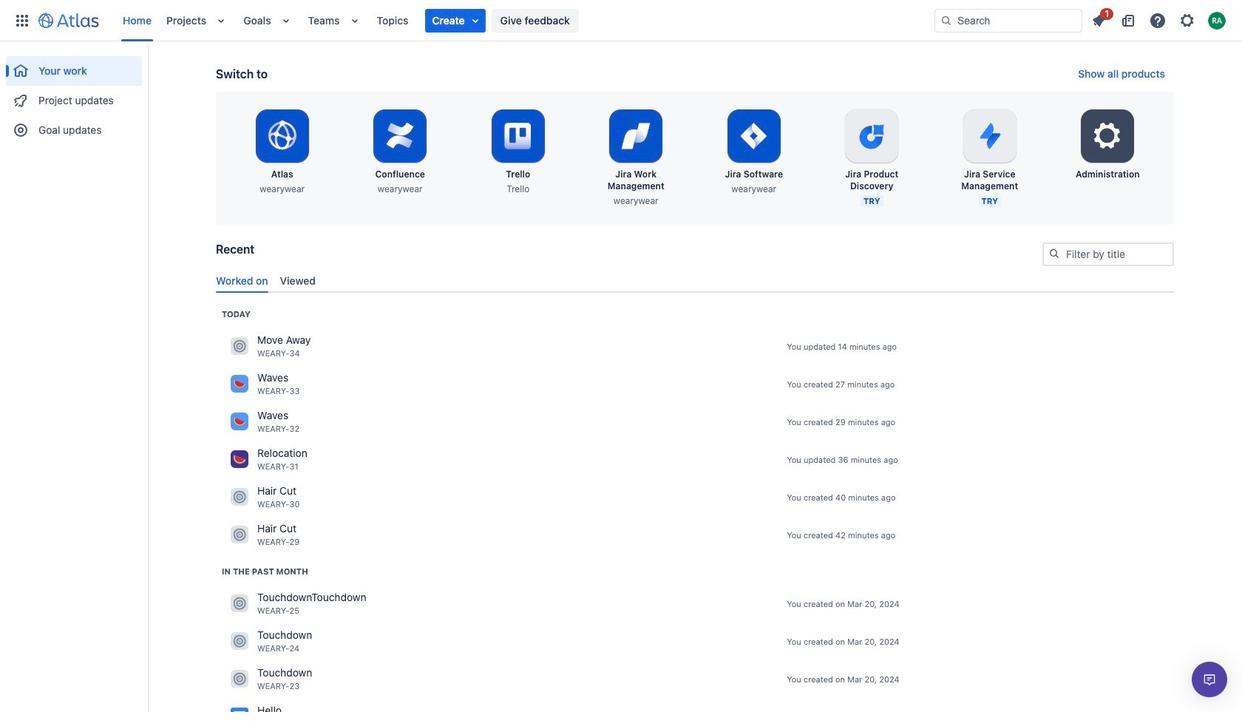 Task type: locate. For each thing, give the bounding box(es) containing it.
tab list
[[210, 268, 1181, 293]]

notifications image
[[1090, 11, 1108, 29]]

2 townsquare image from the top
[[231, 451, 249, 468]]

list item inside top element
[[425, 9, 486, 32]]

townsquare image
[[231, 413, 249, 431], [231, 451, 249, 468], [231, 488, 249, 506], [231, 526, 249, 544], [231, 670, 249, 688]]

1 vertical spatial heading
[[222, 566, 308, 578]]

0 horizontal spatial list item
[[425, 9, 486, 32]]

0 vertical spatial heading
[[222, 308, 251, 320]]

banner
[[0, 0, 1243, 41]]

1 horizontal spatial list item
[[1086, 6, 1114, 32]]

townsquare image
[[231, 338, 249, 355], [231, 375, 249, 393], [231, 595, 249, 613], [231, 633, 249, 650]]

2 heading from the top
[[222, 566, 308, 578]]

account image
[[1209, 11, 1226, 29]]

top element
[[9, 0, 935, 41]]

list item
[[1086, 6, 1114, 32], [425, 9, 486, 32]]

None search field
[[935, 9, 1083, 32]]

heading for 4th townsquare icon from the bottom
[[222, 308, 251, 320]]

heading for 2nd townsquare icon from the bottom
[[222, 566, 308, 578]]

switch to... image
[[13, 11, 31, 29]]

1 townsquare image from the top
[[231, 338, 249, 355]]

group
[[6, 41, 142, 149]]

Filter by title field
[[1044, 244, 1173, 265]]

1 heading from the top
[[222, 308, 251, 320]]

heading
[[222, 308, 251, 320], [222, 566, 308, 578]]

5 townsquare image from the top
[[231, 670, 249, 688]]

settings image
[[1179, 11, 1197, 29]]

4 townsquare image from the top
[[231, 633, 249, 650]]

list
[[115, 0, 935, 41], [1086, 6, 1234, 32]]



Task type: describe. For each thing, give the bounding box(es) containing it.
1 horizontal spatial list
[[1086, 6, 1234, 32]]

3 townsquare image from the top
[[231, 488, 249, 506]]

4 townsquare image from the top
[[231, 526, 249, 544]]

2 townsquare image from the top
[[231, 375, 249, 393]]

help image
[[1150, 11, 1167, 29]]

0 horizontal spatial list
[[115, 0, 935, 41]]

search image
[[1049, 248, 1061, 260]]

1 townsquare image from the top
[[231, 413, 249, 431]]

3 townsquare image from the top
[[231, 595, 249, 613]]

search image
[[941, 14, 953, 26]]

settings image
[[1091, 118, 1126, 154]]

open intercom messenger image
[[1201, 671, 1219, 689]]

confluence image
[[231, 708, 249, 712]]

Search field
[[935, 9, 1083, 32]]



